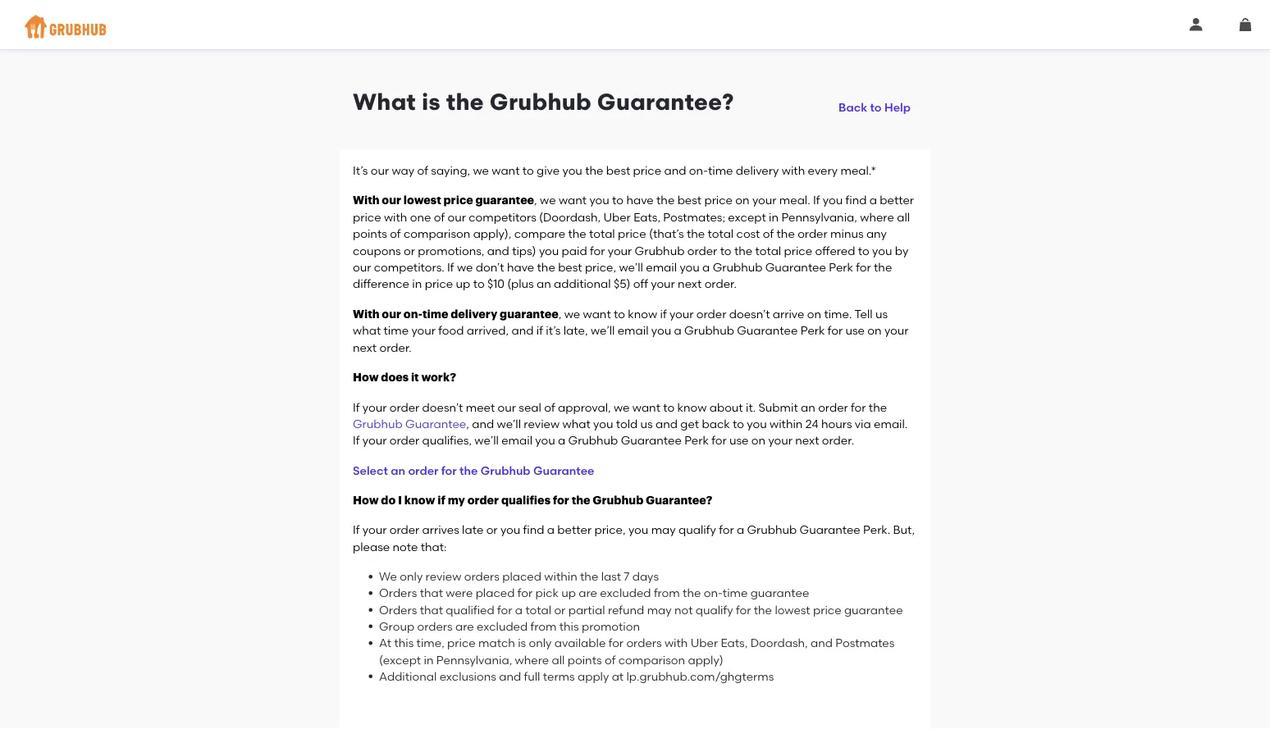 Task type: describe. For each thing, give the bounding box(es) containing it.
order inside , we want to know if your order doesn't arrive on time. tell us what time your food arrived, and if it's late, we'll email you a grubhub guarantee perk for use on your next order.
[[697, 307, 727, 321]]

guarantee up competitors
[[476, 195, 534, 206]]

arrives
[[422, 523, 459, 537]]

the up the saying,
[[446, 88, 484, 116]]

please
[[353, 540, 390, 554]]

the up the my
[[460, 464, 478, 478]]

1 vertical spatial in
[[412, 277, 422, 291]]

of right cost at the right top of the page
[[763, 227, 774, 241]]

about
[[710, 401, 743, 414]]

price left (that's
[[618, 227, 646, 241]]

email inside , we want you to have the best price on your meal. if you find a better price with one of our competitors (doordash, uber eats, postmates; except in pennsylvania, where all points of comparison apply), compare the total price (that's the total cost of the order minus any coupons or promotions, and tips) you paid for your grubhub order to the total price offered to you by our competitors. if we don't have the best price, we'll email you a grubhub guarantee perk for the difference in price up to $10 (plus an additional $5) off your next order.
[[646, 260, 677, 274]]

comparison inside we only review orders placed within the last 7 days orders that were placed for pick up are excluded from the on-time guarantee orders that qualified for a total or partial refund may not qualify for the lowest price guarantee group orders are excluded from this promotion at this time, price match is only available for orders with uber eats, doordash, and postmates (except in pennsylvania, where all points of comparison apply) additional exclusions and full terms apply at lp.grubhub.com/ghgterms
[[619, 653, 685, 667]]

1 vertical spatial orders
[[417, 620, 453, 634]]

total down (doordash,
[[589, 227, 615, 241]]

0 horizontal spatial know
[[404, 495, 435, 506]]

0 horizontal spatial if
[[438, 495, 446, 506]]

1 horizontal spatial if
[[537, 324, 543, 338]]

up inside , we want you to have the best price on your meal. if you find a better price with one of our competitors (doordash, uber eats, postmates; except in pennsylvania, where all points of comparison apply), compare the total price (that's the total cost of the order minus any coupons or promotions, and tips) you paid for your grubhub order to the total price offered to you by our competitors. if we don't have the best price, we'll email you a grubhub guarantee perk for the difference in price up to $10 (plus an additional $5) off your next order.
[[456, 277, 471, 291]]

the right give
[[585, 164, 604, 177]]

guarantee up doordash, on the right of page
[[751, 586, 810, 600]]

2 small image from the left
[[1239, 18, 1252, 31]]

and left full
[[499, 670, 521, 684]]

, and we'll review what you told us and get back to you within 24 hours via email. if your order qualifies, we'll email you a grubhub guarantee perk for use on your next order.
[[353, 417, 908, 448]]

apply)
[[688, 653, 724, 667]]

meal.
[[780, 193, 811, 207]]

do
[[381, 495, 396, 506]]

uber inside we only review orders placed within the last 7 days orders that were placed for pick up are excluded from the on-time guarantee orders that qualified for a total or partial refund may not qualify for the lowest price guarantee group orders are excluded from this promotion at this time, price match is only available for orders with uber eats, doordash, and postmates (except in pennsylvania, where all points of comparison apply) additional exclusions and full terms apply at lp.grubhub.com/ghgterms
[[691, 636, 718, 650]]

0 vertical spatial is
[[422, 88, 441, 116]]

difference
[[353, 277, 410, 291]]

our inside if your order doesn't meet our seal of approval, we want to know about it. submit an order for the grubhub guarantee
[[498, 401, 516, 414]]

of up coupons
[[390, 227, 401, 241]]

with our lowest price guarantee
[[353, 195, 534, 206]]

price up (that's
[[633, 164, 662, 177]]

and down meet
[[472, 417, 494, 431]]

competitors
[[469, 210, 537, 224]]

arrived,
[[467, 324, 509, 338]]

our down way
[[382, 195, 401, 206]]

1 vertical spatial placed
[[476, 586, 515, 600]]

apply),
[[473, 227, 512, 241]]

and up 'postmates;'
[[664, 164, 687, 177]]

except
[[728, 210, 766, 224]]

partial
[[568, 603, 605, 617]]

order inside if your order arrives late or you find a better price, you may qualify for a grubhub guarantee perk. but, please note that:
[[390, 523, 420, 537]]

told
[[616, 417, 638, 431]]

the down cost at the right top of the page
[[734, 244, 753, 258]]

i
[[398, 495, 402, 506]]

how do i know if my order qualifies for the grubhub guarantee?
[[353, 495, 713, 506]]

we'll up select an order for the grubhub guarantee
[[475, 434, 499, 448]]

last
[[601, 570, 621, 584]]

your right off
[[651, 277, 675, 291]]

exclusions
[[440, 670, 496, 684]]

arrive
[[773, 307, 805, 321]]

it's our way of saying, we want to give you the best price and on-time delivery with every meal.*
[[353, 164, 876, 177]]

where inside we only review orders placed within the last 7 days orders that were placed for pick up are excluded from the on-time guarantee orders that qualified for a total or partial refund may not qualify for the lowest price guarantee group orders are excluded from this promotion at this time, price match is only available for orders with uber eats, doordash, and postmates (except in pennsylvania, where all points of comparison apply) additional exclusions and full terms apply at lp.grubhub.com/ghgterms
[[515, 653, 549, 667]]

late
[[462, 523, 484, 537]]

0 horizontal spatial only
[[400, 570, 423, 584]]

a inside we only review orders placed within the last 7 days orders that were placed for pick up are excluded from the on-time guarantee orders that qualified for a total or partial refund may not qualify for the lowest price guarantee group orders are excluded from this promotion at this time, price match is only available for orders with uber eats, doordash, and postmates (except in pennsylvania, where all points of comparison apply) additional exclusions and full terms apply at lp.grubhub.com/ghgterms
[[515, 603, 523, 617]]

days
[[633, 570, 659, 584]]

our right it's
[[371, 164, 389, 177]]

paid
[[562, 244, 587, 258]]

does
[[381, 372, 409, 383]]

competitors.
[[374, 260, 445, 274]]

guarantee inside , and we'll review what you told us and get back to you within 24 hours via email. if your order qualifies, we'll email you a grubhub guarantee perk for use on your next order.
[[621, 434, 682, 448]]

use inside , and we'll review what you told us and get back to you within 24 hours via email. if your order qualifies, we'll email you a grubhub guarantee perk for use on your next order.
[[730, 434, 749, 448]]

cost
[[737, 227, 760, 241]]

the down any at the right top of page
[[874, 260, 892, 274]]

hours
[[822, 417, 852, 431]]

price, inside , we want you to have the best price on your meal. if you find a better price with one of our competitors (doordash, uber eats, postmates; except in pennsylvania, where all points of comparison apply), compare the total price (that's the total cost of the order minus any coupons or promotions, and tips) you paid for your grubhub order to the total price offered to you by our competitors. if we don't have the best price, we'll email you a grubhub guarantee perk for the difference in price up to $10 (plus an additional $5) off your next order.
[[585, 260, 616, 274]]

if right meal. at right top
[[813, 193, 820, 207]]

for inside , we want to know if your order doesn't arrive on time. tell us what time your food arrived, and if it's late, we'll email you a grubhub guarantee perk for use on your next order.
[[828, 324, 843, 338]]

better inside , we want you to have the best price on your meal. if you find a better price with one of our competitors (doordash, uber eats, postmates; except in pennsylvania, where all points of comparison apply), compare the total price (that's the total cost of the order minus any coupons or promotions, and tips) you paid for your grubhub order to the total price offered to you by our competitors. if we don't have the best price, we'll email you a grubhub guarantee perk for the difference in price up to $10 (plus an additional $5) off your next order.
[[880, 193, 914, 207]]

0 vertical spatial have
[[627, 193, 654, 207]]

your down (that's
[[670, 307, 694, 321]]

the right the qualifies
[[572, 495, 591, 506]]

find inside if your order arrives late or you find a better price, you may qualify for a grubhub guarantee perk. but, please note that:
[[523, 523, 545, 537]]

0 horizontal spatial have
[[507, 260, 534, 274]]

1 vertical spatial guarantee?
[[646, 495, 713, 506]]

us inside , we want to know if your order doesn't arrive on time. tell us what time your food arrived, and if it's late, we'll email you a grubhub guarantee perk for use on your next order.
[[876, 307, 888, 321]]

my
[[448, 495, 465, 506]]

better inside if your order arrives late or you find a better price, you may qualify for a grubhub guarantee perk. but, please note that:
[[558, 523, 592, 537]]

time.
[[824, 307, 852, 321]]

next inside , we want you to have the best price on your meal. if you find a better price with one of our competitors (doordash, uber eats, postmates; except in pennsylvania, where all points of comparison apply), compare the total price (that's the total cost of the order minus any coupons or promotions, and tips) you paid for your grubhub order to the total price offered to you by our competitors. if we don't have the best price, we'll email you a grubhub guarantee perk for the difference in price up to $10 (plus an additional $5) off your next order.
[[678, 277, 702, 291]]

order up grubhub guarantee link
[[390, 401, 420, 414]]

want inside , we want you to have the best price on your meal. if you find a better price with one of our competitors (doordash, uber eats, postmates; except in pennsylvania, where all points of comparison apply), compare the total price (that's the total cost of the order minus any coupons or promotions, and tips) you paid for your grubhub order to the total price offered to you by our competitors. if we don't have the best price, we'll email you a grubhub guarantee perk for the difference in price up to $10 (plus an additional $5) off your next order.
[[559, 193, 587, 207]]

of inside if your order doesn't meet our seal of approval, we want to know about it. submit an order for the grubhub guarantee
[[544, 401, 555, 414]]

price, inside if your order arrives late or you find a better price, you may qualify for a grubhub guarantee perk. but, please note that:
[[595, 523, 626, 537]]

submit
[[759, 401, 798, 414]]

(except
[[379, 653, 421, 667]]

to down it's our way of saying, we want to give you the best price and on-time delivery with every meal.*
[[612, 193, 624, 207]]

apply
[[578, 670, 609, 684]]

pick
[[536, 586, 559, 600]]

0 vertical spatial guarantee?
[[597, 88, 734, 116]]

by
[[895, 244, 909, 258]]

2 vertical spatial orders
[[627, 636, 662, 650]]

group
[[379, 620, 415, 634]]

points inside we only review orders placed within the last 7 days orders that were placed for pick up are excluded from the on-time guarantee orders that qualified for a total or partial refund may not qualify for the lowest price guarantee group orders are excluded from this promotion at this time, price match is only available for orders with uber eats, doordash, and postmates (except in pennsylvania, where all points of comparison apply) additional exclusions and full terms apply at lp.grubhub.com/ghgterms
[[568, 653, 602, 667]]

to inside if your order doesn't meet our seal of approval, we want to know about it. submit an order for the grubhub guarantee
[[663, 401, 675, 414]]

with our on-time delivery guarantee
[[353, 308, 559, 320]]

not
[[675, 603, 693, 617]]

how does it work?
[[353, 372, 456, 383]]

your left food
[[412, 324, 436, 338]]

uber inside , we want you to have the best price on your meal. if you find a better price with one of our competitors (doordash, uber eats, postmates; except in pennsylvania, where all points of comparison apply), compare the total price (that's the total cost of the order minus any coupons or promotions, and tips) you paid for your grubhub order to the total price offered to you by our competitors. if we don't have the best price, we'll email you a grubhub guarantee perk for the difference in price up to $10 (plus an additional $5) off your next order.
[[604, 210, 631, 224]]

order inside , and we'll review what you told us and get back to you within 24 hours via email. if your order qualifies, we'll email you a grubhub guarantee perk for use on your next order.
[[390, 434, 420, 448]]

or inside we only review orders placed within the last 7 days orders that were placed for pick up are excluded from the on-time guarantee orders that qualified for a total or partial refund may not qualify for the lowest price guarantee group orders are excluded from this promotion at this time, price match is only available for orders with uber eats, doordash, and postmates (except in pennsylvania, where all points of comparison apply) additional exclusions and full terms apply at lp.grubhub.com/ghgterms
[[554, 603, 566, 617]]

the inside if your order doesn't meet our seal of approval, we want to know about it. submit an order for the grubhub guarantee
[[869, 401, 887, 414]]

the up 'postmates;'
[[657, 193, 675, 207]]

perk.
[[864, 523, 891, 537]]

2 that from the top
[[420, 603, 443, 617]]

lp.grubhub.com/ghgterms
[[627, 670, 774, 684]]

0 vertical spatial delivery
[[736, 164, 779, 177]]

1 vertical spatial on-
[[404, 308, 423, 320]]

the down 'postmates;'
[[687, 227, 705, 241]]

it's
[[546, 324, 561, 338]]

via
[[855, 417, 871, 431]]

know inside if your order doesn't meet our seal of approval, we want to know about it. submit an order for the grubhub guarantee
[[678, 401, 707, 414]]

on down tell
[[868, 324, 882, 338]]

eats, inside we only review orders placed within the last 7 days orders that were placed for pick up are excluded from the on-time guarantee orders that qualified for a total or partial refund may not qualify for the lowest price guarantee group orders are excluded from this promotion at this time, price match is only available for orders with uber eats, doordash, and postmates (except in pennsylvania, where all points of comparison apply) additional exclusions and full terms apply at lp.grubhub.com/ghgterms
[[721, 636, 748, 650]]

the up doordash, on the right of page
[[754, 603, 772, 617]]

grubhub logo image
[[25, 10, 107, 43]]

1 vertical spatial this
[[394, 636, 414, 650]]

with inside we only review orders placed within the last 7 days orders that were placed for pick up are excluded from the on-time guarantee orders that qualified for a total or partial refund may not qualify for the lowest price guarantee group orders are excluded from this promotion at this time, price match is only available for orders with uber eats, doordash, and postmates (except in pennsylvania, where all points of comparison apply) additional exclusions and full terms apply at lp.grubhub.com/ghgterms
[[665, 636, 688, 650]]

your down "by"
[[885, 324, 909, 338]]

use inside , we want to know if your order doesn't arrive on time. tell us what time your food arrived, and if it's late, we'll email you a grubhub guarantee perk for use on your next order.
[[846, 324, 865, 338]]

your up except at the top right of page
[[753, 193, 777, 207]]

grubhub inside , and we'll review what you told us and get back to you within 24 hours via email. if your order qualifies, we'll email you a grubhub guarantee perk for use on your next order.
[[568, 434, 618, 448]]

your up $5) at the top
[[608, 244, 632, 258]]

total down cost at the right top of the page
[[756, 244, 781, 258]]

, we want you to have the best price on your meal. if you find a better price with one of our competitors (doordash, uber eats, postmates; except in pennsylvania, where all points of comparison apply), compare the total price (that's the total cost of the order minus any coupons or promotions, and tips) you paid for your grubhub order to the total price offered to you by our competitors. if we don't have the best price, we'll email you a grubhub guarantee perk for the difference in price up to $10 (plus an additional $5) off your next order.
[[353, 193, 914, 291]]

1 horizontal spatial orders
[[464, 570, 500, 584]]

coupons
[[353, 244, 401, 258]]

to left give
[[523, 164, 534, 177]]

order. inside , and we'll review what you told us and get back to you within 24 hours via email. if your order qualifies, we'll email you a grubhub guarantee perk for use on your next order.
[[822, 434, 854, 448]]

tips)
[[512, 244, 536, 258]]

time up food
[[423, 308, 448, 320]]

refund
[[608, 603, 645, 617]]

back
[[839, 100, 868, 114]]

at
[[612, 670, 624, 684]]

guarantee up postmates on the bottom
[[844, 603, 903, 617]]

(doordash,
[[539, 210, 601, 224]]

price right time,
[[447, 636, 476, 650]]

all inside we only review orders placed within the last 7 days orders that were placed for pick up are excluded from the on-time guarantee orders that qualified for a total or partial refund may not qualify for the lowest price guarantee group orders are excluded from this promotion at this time, price match is only available for orders with uber eats, doordash, and postmates (except in pennsylvania, where all points of comparison apply) additional exclusions and full terms apply at lp.grubhub.com/ghgterms
[[552, 653, 565, 667]]

doesn't inside , we want to know if your order doesn't arrive on time. tell us what time your food arrived, and if it's late, we'll email you a grubhub guarantee perk for use on your next order.
[[729, 307, 770, 321]]

1 horizontal spatial from
[[654, 586, 680, 600]]

get
[[681, 417, 699, 431]]

total left cost at the right top of the page
[[708, 227, 734, 241]]

the down compare
[[537, 260, 555, 274]]

select an order for the grubhub guarantee link
[[353, 462, 595, 492]]

what inside , we want to know if your order doesn't arrive on time. tell us what time your food arrived, and if it's late, we'll email you a grubhub guarantee perk for use on your next order.
[[353, 324, 381, 338]]

meet
[[466, 401, 495, 414]]

if down 'promotions,'
[[447, 260, 454, 274]]

postmates;
[[663, 210, 726, 224]]

for inside , and we'll review what you told us and get back to you within 24 hours via email. if your order qualifies, we'll email you a grubhub guarantee perk for use on your next order.
[[712, 434, 727, 448]]

with inside , we want you to have the best price on your meal. if you find a better price with one of our competitors (doordash, uber eats, postmates; except in pennsylvania, where all points of comparison apply), compare the total price (that's the total cost of the order minus any coupons or promotions, and tips) you paid for your grubhub order to the total price offered to you by our competitors. if we don't have the best price, we'll email you a grubhub guarantee perk for the difference in price up to $10 (plus an additional $5) off your next order.
[[384, 210, 407, 224]]

0 horizontal spatial delivery
[[451, 308, 498, 320]]

time,
[[417, 636, 445, 650]]

match
[[479, 636, 515, 650]]

to inside , and we'll review what you told us and get back to you within 24 hours via email. if your order qualifies, we'll email you a grubhub guarantee perk for use on your next order.
[[733, 417, 744, 431]]

to down any at the right top of page
[[858, 244, 870, 258]]

7
[[624, 570, 630, 584]]

we down 'promotions,'
[[457, 260, 473, 274]]

perk inside , and we'll review what you told us and get back to you within 24 hours via email. if your order qualifies, we'll email you a grubhub guarantee perk for use on your next order.
[[685, 434, 709, 448]]

order. inside , we want to know if your order doesn't arrive on time. tell us what time your food arrived, and if it's late, we'll email you a grubhub guarantee perk for use on your next order.
[[380, 341, 412, 354]]

promotions,
[[418, 244, 485, 258]]

order up the hours
[[818, 401, 848, 414]]

of right way
[[417, 164, 428, 177]]

and inside , we want to know if your order doesn't arrive on time. tell us what time your food arrived, and if it's late, we'll email you a grubhub guarantee perk for use on your next order.
[[512, 324, 534, 338]]

to left $10
[[473, 277, 485, 291]]

tell
[[855, 307, 873, 321]]

may inside if your order arrives late or you find a better price, you may qualify for a grubhub guarantee perk. but, please note that:
[[651, 523, 676, 537]]

1 horizontal spatial best
[[606, 164, 630, 177]]

guarantee up it's
[[500, 308, 559, 320]]

guarantee up how do i know if my order qualifies for the grubhub guarantee?
[[533, 464, 595, 478]]

off
[[633, 277, 648, 291]]

additional
[[379, 670, 437, 684]]

to down except at the top right of page
[[720, 244, 732, 258]]

review inside we only review orders placed within the last 7 days orders that were placed for pick up are excluded from the on-time guarantee orders that qualified for a total or partial refund may not qualify for the lowest price guarantee group orders are excluded from this promotion at this time, price match is only available for orders with uber eats, doordash, and postmates (except in pennsylvania, where all points of comparison apply) additional exclusions and full terms apply at lp.grubhub.com/ghgterms
[[426, 570, 462, 584]]

grubhub guarantee link
[[353, 417, 466, 431]]

how for how does it work?
[[353, 372, 379, 383]]

our down difference
[[382, 308, 401, 320]]

if inside if your order doesn't meet our seal of approval, we want to know about it. submit an order for the grubhub guarantee
[[353, 401, 360, 414]]

, for late,
[[559, 307, 562, 321]]

don't
[[476, 260, 504, 274]]

email inside , we want to know if your order doesn't arrive on time. tell us what time your food arrived, and if it's late, we'll email you a grubhub guarantee perk for use on your next order.
[[618, 324, 649, 338]]

1 horizontal spatial only
[[529, 636, 552, 650]]

full
[[524, 670, 540, 684]]

that:
[[421, 540, 447, 554]]

, we want to know if your order doesn't arrive on time. tell us what time your food arrived, and if it's late, we'll email you a grubhub guarantee perk for use on your next order.
[[353, 307, 909, 354]]

email.
[[874, 417, 908, 431]]

order down select an order for the grubhub guarantee link at the bottom left of page
[[468, 495, 499, 506]]

price down competitors. on the left top
[[425, 277, 453, 291]]

approval,
[[558, 401, 611, 414]]

if your order arrives late or you find a better price, you may qualify for a grubhub guarantee perk. but, please note that:
[[353, 523, 915, 554]]

and left the "get"
[[656, 417, 678, 431]]

any
[[867, 227, 887, 241]]

it.
[[746, 401, 756, 414]]

you inside , we want to know if your order doesn't arrive on time. tell us what time your food arrived, and if it's late, we'll email you a grubhub guarantee perk for use on your next order.
[[652, 324, 672, 338]]

lowest inside we only review orders placed within the last 7 days orders that were placed for pick up are excluded from the on-time guarantee orders that qualified for a total or partial refund may not qualify for the lowest price guarantee group orders are excluded from this promotion at this time, price match is only available for orders with uber eats, doordash, and postmates (except in pennsylvania, where all points of comparison apply) additional exclusions and full terms apply at lp.grubhub.com/ghgterms
[[775, 603, 811, 617]]

pennsylvania, inside , we want you to have the best price on your meal. if you find a better price with one of our competitors (doordash, uber eats, postmates; except in pennsylvania, where all points of comparison apply), compare the total price (that's the total cost of the order minus any coupons or promotions, and tips) you paid for your grubhub order to the total price offered to you by our competitors. if we don't have the best price, we'll email you a grubhub guarantee perk for the difference in price up to $10 (plus an additional $5) off your next order.
[[782, 210, 858, 224]]

on inside , we want you to have the best price on your meal. if you find a better price with one of our competitors (doordash, uber eats, postmates; except in pennsylvania, where all points of comparison apply), compare the total price (that's the total cost of the order minus any coupons or promotions, and tips) you paid for your grubhub order to the total price offered to you by our competitors. if we don't have the best price, we'll email you a grubhub guarantee perk for the difference in price up to $10 (plus an additional $5) off your next order.
[[736, 193, 750, 207]]

qualify inside if your order arrives late or you find a better price, you may qualify for a grubhub guarantee perk. but, please note that:
[[679, 523, 716, 537]]

work?
[[421, 372, 456, 383]]

on- inside we only review orders placed within the last 7 days orders that were placed for pick up are excluded from the on-time guarantee orders that qualified for a total or partial refund may not qualify for the lowest price guarantee group orders are excluded from this promotion at this time, price match is only available for orders with uber eats, doordash, and postmates (except in pennsylvania, where all points of comparison apply) additional exclusions and full terms apply at lp.grubhub.com/ghgterms
[[704, 586, 723, 600]]

the up paid on the top left
[[568, 227, 587, 241]]

grubhub inside if your order arrives late or you find a better price, you may qualify for a grubhub guarantee perk. but, please note that:
[[747, 523, 797, 537]]

2 horizontal spatial best
[[678, 193, 702, 207]]

your up select
[[363, 434, 387, 448]]

promotion
[[582, 620, 640, 634]]

want inside , we want to know if your order doesn't arrive on time. tell us what time your food arrived, and if it's late, we'll email you a grubhub guarantee perk for use on your next order.
[[583, 307, 611, 321]]

your down submit
[[769, 434, 793, 448]]

on left time.
[[807, 307, 822, 321]]

0 vertical spatial if
[[660, 307, 667, 321]]

within inside we only review orders placed within the last 7 days orders that were placed for pick up are excluded from the on-time guarantee orders that qualified for a total or partial refund may not qualify for the lowest price guarantee group orders are excluded from this promotion at this time, price match is only available for orders with uber eats, doordash, and postmates (except in pennsylvania, where all points of comparison apply) additional exclusions and full terms apply at lp.grubhub.com/ghgterms
[[544, 570, 578, 584]]

order down the qualifies,
[[408, 464, 439, 478]]

0 horizontal spatial lowest
[[404, 195, 441, 206]]

order down 'postmates;'
[[688, 244, 718, 258]]

we'll down seal
[[497, 417, 521, 431]]

guarantee inside , we want you to have the best price on your meal. if you find a better price with one of our competitors (doordash, uber eats, postmates; except in pennsylvania, where all points of comparison apply), compare the total price (that's the total cost of the order minus any coupons or promotions, and tips) you paid for your grubhub order to the total price offered to you by our competitors. if we don't have the best price, we'll email you a grubhub guarantee perk for the difference in price up to $10 (plus an additional $5) off your next order.
[[766, 260, 826, 274]]

postmates
[[836, 636, 895, 650]]

order up offered
[[798, 227, 828, 241]]

0 vertical spatial on-
[[689, 164, 708, 177]]

2 horizontal spatial in
[[769, 210, 779, 224]]



Task type: locate. For each thing, give the bounding box(es) containing it.
0 vertical spatial lowest
[[404, 195, 441, 206]]

1 horizontal spatial doesn't
[[729, 307, 770, 321]]

2 vertical spatial best
[[558, 260, 582, 274]]

want inside if your order doesn't meet our seal of approval, we want to know about it. submit an order for the grubhub guarantee
[[633, 401, 661, 414]]

eats,
[[634, 210, 661, 224], [721, 636, 748, 650]]

is right the match
[[518, 636, 526, 650]]

use down back
[[730, 434, 749, 448]]

0 horizontal spatial eats,
[[634, 210, 661, 224]]

perk inside , we want to know if your order doesn't arrive on time. tell us what time your food arrived, and if it's late, we'll email you a grubhub guarantee perk for use on your next order.
[[801, 324, 825, 338]]

0 horizontal spatial up
[[456, 277, 471, 291]]

, inside , and we'll review what you told us and get back to you within 24 hours via email. if your order qualifies, we'll email you a grubhub guarantee perk for use on your next order.
[[466, 417, 469, 431]]

1 vertical spatial are
[[455, 620, 474, 634]]

time inside , we want to know if your order doesn't arrive on time. tell us what time your food arrived, and if it's late, we'll email you a grubhub guarantee perk for use on your next order.
[[384, 324, 409, 338]]

0 vertical spatial comparison
[[404, 227, 471, 241]]

what is the grubhub guarantee?
[[353, 88, 734, 116]]

1 vertical spatial only
[[529, 636, 552, 650]]

for inside if your order arrives late or you find a better price, you may qualify for a grubhub guarantee perk. but, please note that:
[[719, 523, 734, 537]]

back to help
[[839, 100, 911, 114]]

you
[[563, 164, 583, 177], [590, 193, 610, 207], [823, 193, 843, 207], [539, 244, 559, 258], [873, 244, 892, 258], [680, 260, 700, 274], [652, 324, 672, 338], [593, 417, 613, 431], [747, 417, 767, 431], [535, 434, 555, 448], [501, 523, 521, 537], [629, 523, 649, 537]]

1 horizontal spatial up
[[562, 586, 576, 600]]

orders down we
[[379, 586, 417, 600]]

0 vertical spatial orders
[[464, 570, 500, 584]]

2 orders from the top
[[379, 603, 417, 617]]

on up except at the top right of page
[[736, 193, 750, 207]]

if inside , and we'll review what you told us and get back to you within 24 hours via email. if your order qualifies, we'll email you a grubhub guarantee perk for use on your next order.
[[353, 434, 360, 448]]

0 vertical spatial up
[[456, 277, 471, 291]]

2 vertical spatial perk
[[685, 434, 709, 448]]

comparison
[[404, 227, 471, 241], [619, 653, 685, 667]]

an inside if your order doesn't meet our seal of approval, we want to know about it. submit an order for the grubhub guarantee
[[801, 401, 816, 414]]

best right give
[[606, 164, 630, 177]]

are
[[579, 586, 597, 600], [455, 620, 474, 634]]

0 horizontal spatial next
[[353, 341, 377, 354]]

doesn't inside if your order doesn't meet our seal of approval, we want to know about it. submit an order for the grubhub guarantee
[[422, 401, 463, 414]]

1 horizontal spatial or
[[486, 523, 498, 537]]

1 small image from the left
[[1190, 18, 1203, 31]]

price, up last
[[595, 523, 626, 537]]

0 horizontal spatial an
[[391, 464, 405, 478]]

and inside , we want you to have the best price on your meal. if you find a better price with one of our competitors (doordash, uber eats, postmates; except in pennsylvania, where all points of comparison apply), compare the total price (that's the total cost of the order minus any coupons or promotions, and tips) you paid for your grubhub order to the total price offered to you by our competitors. if we don't have the best price, we'll email you a grubhub guarantee perk for the difference in price up to $10 (plus an additional $5) off your next order.
[[487, 244, 510, 258]]

how left 'does'
[[353, 372, 379, 383]]

1 with from the top
[[353, 195, 380, 206]]

use
[[846, 324, 865, 338], [730, 434, 749, 448]]

price up coupons
[[353, 210, 381, 224]]

or down pick
[[554, 603, 566, 617]]

0 vertical spatial review
[[524, 417, 560, 431]]

, inside , we want you to have the best price on your meal. if you find a better price with one of our competitors (doordash, uber eats, postmates; except in pennsylvania, where all points of comparison apply), compare the total price (that's the total cost of the order minus any coupons or promotions, and tips) you paid for your grubhub order to the total price offered to you by our competitors. if we don't have the best price, we'll email you a grubhub guarantee perk for the difference in price up to $10 (plus an additional $5) off your next order.
[[534, 193, 537, 207]]

eats, up the apply)
[[721, 636, 748, 650]]

if left the my
[[438, 495, 446, 506]]

available
[[555, 636, 606, 650]]

an
[[537, 277, 551, 291], [801, 401, 816, 414], [391, 464, 405, 478]]

the up not
[[683, 586, 701, 600]]

1 horizontal spatial have
[[627, 193, 654, 207]]

next
[[678, 277, 702, 291], [353, 341, 377, 354], [796, 434, 819, 448]]

way
[[392, 164, 415, 177]]

may
[[651, 523, 676, 537], [647, 603, 672, 617]]

1 vertical spatial use
[[730, 434, 749, 448]]

in down competitors. on the left top
[[412, 277, 422, 291]]

what inside , and we'll review what you told us and get back to you within 24 hours via email. if your order qualifies, we'll email you a grubhub guarantee perk for use on your next order.
[[563, 417, 591, 431]]

total inside we only review orders placed within the last 7 days orders that were placed for pick up are excluded from the on-time guarantee orders that qualified for a total or partial refund may not qualify for the lowest price guarantee group orders are excluded from this promotion at this time, price match is only available for orders with uber eats, doordash, and postmates (except in pennsylvania, where all points of comparison apply) additional exclusions and full terms apply at lp.grubhub.com/ghgterms
[[526, 603, 552, 617]]

0 vertical spatial within
[[770, 417, 803, 431]]

a inside , we want to know if your order doesn't arrive on time. tell us what time your food arrived, and if it's late, we'll email you a grubhub guarantee perk for use on your next order.
[[674, 324, 682, 338]]

2 vertical spatial with
[[665, 636, 688, 650]]

time inside we only review orders placed within the last 7 days orders that were placed for pick up are excluded from the on-time guarantee orders that qualified for a total or partial refund may not qualify for the lowest price guarantee group orders are excluded from this promotion at this time, price match is only available for orders with uber eats, doordash, and postmates (except in pennsylvania, where all points of comparison apply) additional exclusions and full terms apply at lp.grubhub.com/ghgterms
[[723, 586, 748, 600]]

grubhub
[[490, 88, 592, 116], [635, 244, 685, 258], [713, 260, 763, 274], [685, 324, 734, 338], [353, 417, 403, 431], [568, 434, 618, 448], [481, 464, 531, 478], [593, 495, 644, 506], [747, 523, 797, 537]]

price down the saying,
[[444, 195, 473, 206]]

1 vertical spatial with
[[353, 308, 380, 320]]

and right doordash, on the right of page
[[811, 636, 833, 650]]

guarantee
[[476, 195, 534, 206], [500, 308, 559, 320], [751, 586, 810, 600], [844, 603, 903, 617]]

select an order for the grubhub guarantee
[[353, 464, 595, 478]]

2 horizontal spatial an
[[801, 401, 816, 414]]

24
[[806, 417, 819, 431]]

or inside , we want you to have the best price on your meal. if you find a better price with one of our competitors (doordash, uber eats, postmates; except in pennsylvania, where all points of comparison apply), compare the total price (that's the total cost of the order minus any coupons or promotions, and tips) you paid for your grubhub order to the total price offered to you by our competitors. if we don't have the best price, we'll email you a grubhub guarantee perk for the difference in price up to $10 (plus an additional $5) off your next order.
[[404, 244, 415, 258]]

with down it's
[[353, 195, 380, 206]]

a
[[870, 193, 877, 207], [703, 260, 710, 274], [674, 324, 682, 338], [558, 434, 566, 448], [547, 523, 555, 537], [737, 523, 745, 537], [515, 603, 523, 617]]

price up postmates on the bottom
[[813, 603, 842, 617]]

1 vertical spatial all
[[552, 653, 565, 667]]

order. inside , we want you to have the best price on your meal. if you find a better price with one of our competitors (doordash, uber eats, postmates; except in pennsylvania, where all points of comparison apply), compare the total price (that's the total cost of the order minus any coupons or promotions, and tips) you paid for your grubhub order to the total price offered to you by our competitors. if we don't have the best price, we'll email you a grubhub guarantee perk for the difference in price up to $10 (plus an additional $5) off your next order.
[[705, 277, 737, 291]]

1 vertical spatial excluded
[[477, 620, 528, 634]]

know up the "get"
[[678, 401, 707, 414]]

back to help link
[[832, 88, 918, 117]]

if up select
[[353, 434, 360, 448]]

or up competitors. on the left top
[[404, 244, 415, 258]]

price left offered
[[784, 244, 813, 258]]

guarantee inside if your order arrives late or you find a better price, you may qualify for a grubhub guarantee perk. but, please note that:
[[800, 523, 861, 537]]

order. down cost at the right top of the page
[[705, 277, 737, 291]]

pennsylvania, up exclusions
[[436, 653, 512, 667]]

where inside , we want you to have the best price on your meal. if you find a better price with one of our competitors (doordash, uber eats, postmates; except in pennsylvania, where all points of comparison apply), compare the total price (that's the total cost of the order minus any coupons or promotions, and tips) you paid for your grubhub order to the total price offered to you by our competitors. if we don't have the best price, we'll email you a grubhub guarantee perk for the difference in price up to $10 (plus an additional $5) off your next order.
[[860, 210, 894, 224]]

0 horizontal spatial orders
[[417, 620, 453, 634]]

with for , we want you to have the best price on your meal. if you find a better price with one of our competitors (doordash, uber eats, postmates; except in pennsylvania, where all points of comparison apply), compare the total price (that's the total cost of the order minus any coupons or promotions, and tips) you paid for your grubhub order to the total price offered to you by our competitors. if we don't have the best price, we'll email you a grubhub guarantee perk for the difference in price up to $10 (plus an additional $5) off your next order.
[[353, 195, 380, 206]]

qualify
[[679, 523, 716, 537], [696, 603, 733, 617]]

know inside , we want to know if your order doesn't arrive on time. tell us what time your food arrived, and if it's late, we'll email you a grubhub guarantee perk for use on your next order.
[[628, 307, 658, 321]]

with for , we want to know if your order doesn't arrive on time. tell us what time your food arrived, and if it's late, we'll email you a grubhub guarantee perk for use on your next order.
[[353, 308, 380, 320]]

0 vertical spatial how
[[353, 372, 379, 383]]

0 horizontal spatial pennsylvania,
[[436, 653, 512, 667]]

are up partial
[[579, 586, 597, 600]]

compare
[[514, 227, 566, 241]]

grubhub inside if your order doesn't meet our seal of approval, we want to know about it. submit an order for the grubhub guarantee
[[353, 417, 403, 431]]

order. down the hours
[[822, 434, 854, 448]]

, for competitors
[[534, 193, 537, 207]]

better down how do i know if my order qualifies for the grubhub guarantee?
[[558, 523, 592, 537]]

we inside , we want to know if your order doesn't arrive on time. tell us what time your food arrived, and if it's late, we'll email you a grubhub guarantee perk for use on your next order.
[[564, 307, 580, 321]]

may inside we only review orders placed within the last 7 days orders that were placed for pick up are excluded from the on-time guarantee orders that qualified for a total or partial refund may not qualify for the lowest price guarantee group orders are excluded from this promotion at this time, price match is only available for orders with uber eats, doordash, and postmates (except in pennsylvania, where all points of comparison apply) additional exclusions and full terms apply at lp.grubhub.com/ghgterms
[[647, 603, 672, 617]]

2 how from the top
[[353, 495, 379, 506]]

every
[[808, 164, 838, 177]]

your
[[753, 193, 777, 207], [608, 244, 632, 258], [651, 277, 675, 291], [670, 307, 694, 321], [412, 324, 436, 338], [885, 324, 909, 338], [363, 401, 387, 414], [363, 434, 387, 448], [769, 434, 793, 448], [363, 523, 387, 537]]

to left help
[[870, 100, 882, 114]]

lowest
[[404, 195, 441, 206], [775, 603, 811, 617]]

1 that from the top
[[420, 586, 443, 600]]

email up off
[[646, 260, 677, 274]]

0 vertical spatial ,
[[534, 193, 537, 207]]

us inside , and we'll review what you told us and get back to you within 24 hours via email. if your order qualifies, we'll email you a grubhub guarantee perk for use on your next order.
[[641, 417, 653, 431]]

up right pick
[[562, 586, 576, 600]]

may left not
[[647, 603, 672, 617]]

we right the saying,
[[473, 164, 489, 177]]

for inside if your order doesn't meet our seal of approval, we want to know about it. submit an order for the grubhub guarantee
[[851, 401, 866, 414]]

next inside , and we'll review what you told us and get back to you within 24 hours via email. if your order qualifies, we'll email you a grubhub guarantee perk for use on your next order.
[[796, 434, 819, 448]]

better
[[880, 193, 914, 207], [558, 523, 592, 537]]

points
[[353, 227, 387, 241], [568, 653, 602, 667]]

we
[[379, 570, 397, 584]]

qualifies
[[501, 495, 551, 506]]

if up the please
[[353, 523, 360, 537]]

have up (plus
[[507, 260, 534, 274]]

best down paid on the top left
[[558, 260, 582, 274]]

0 vertical spatial or
[[404, 244, 415, 258]]

all up "terms"
[[552, 653, 565, 667]]

1 horizontal spatial lowest
[[775, 603, 811, 617]]

0 vertical spatial with
[[353, 195, 380, 206]]

0 horizontal spatial order.
[[380, 341, 412, 354]]

2 vertical spatial on-
[[704, 586, 723, 600]]

know
[[628, 307, 658, 321], [678, 401, 707, 414], [404, 495, 435, 506]]

to inside , we want to know if your order doesn't arrive on time. tell us what time your food arrived, and if it's late, we'll email you a grubhub guarantee perk for use on your next order.
[[614, 307, 625, 321]]

in inside we only review orders placed within the last 7 days orders that were placed for pick up are excluded from the on-time guarantee orders that qualified for a total or partial refund may not qualify for the lowest price guarantee group orders are excluded from this promotion at this time, price match is only available for orders with uber eats, doordash, and postmates (except in pennsylvania, where all points of comparison apply) additional exclusions and full terms apply at lp.grubhub.com/ghgterms
[[424, 653, 434, 667]]

pennsylvania, inside we only review orders placed within the last 7 days orders that were placed for pick up are excluded from the on-time guarantee orders that qualified for a total or partial refund may not qualify for the lowest price guarantee group orders are excluded from this promotion at this time, price match is only available for orders with uber eats, doordash, and postmates (except in pennsylvania, where all points of comparison apply) additional exclusions and full terms apply at lp.grubhub.com/ghgterms
[[436, 653, 512, 667]]

, inside , we want to know if your order doesn't arrive on time. tell us what time your food arrived, and if it's late, we'll email you a grubhub guarantee perk for use on your next order.
[[559, 307, 562, 321]]

were
[[446, 586, 473, 600]]

email down off
[[618, 324, 649, 338]]

the
[[446, 88, 484, 116], [585, 164, 604, 177], [657, 193, 675, 207], [568, 227, 587, 241], [687, 227, 705, 241], [777, 227, 795, 241], [734, 244, 753, 258], [537, 260, 555, 274], [874, 260, 892, 274], [869, 401, 887, 414], [460, 464, 478, 478], [572, 495, 591, 506], [580, 570, 599, 584], [683, 586, 701, 600], [754, 603, 772, 617]]

0 vertical spatial price,
[[585, 260, 616, 274]]

1 horizontal spatial an
[[537, 277, 551, 291]]

, up it's
[[559, 307, 562, 321]]

0 vertical spatial placed
[[502, 570, 542, 584]]

2 vertical spatial if
[[438, 495, 446, 506]]

1 vertical spatial have
[[507, 260, 534, 274]]

2 vertical spatial in
[[424, 653, 434, 667]]

guarantee inside if your order doesn't meet our seal of approval, we want to know about it. submit an order for the grubhub guarantee
[[406, 417, 466, 431]]

1 horizontal spatial in
[[424, 653, 434, 667]]

time up 'postmates;'
[[708, 164, 733, 177]]

1 vertical spatial pennsylvania,
[[436, 653, 512, 667]]

find down meal.*
[[846, 193, 867, 207]]

0 vertical spatial excluded
[[600, 586, 651, 600]]

1 horizontal spatial find
[[846, 193, 867, 207]]

where
[[860, 210, 894, 224], [515, 653, 549, 667]]

0 vertical spatial know
[[628, 307, 658, 321]]

of up 'at'
[[605, 653, 616, 667]]

to inside back to help link
[[870, 100, 882, 114]]

0 horizontal spatial review
[[426, 570, 462, 584]]

0 vertical spatial perk
[[829, 260, 854, 274]]

our down with our lowest price guarantee
[[448, 210, 466, 224]]

0 horizontal spatial is
[[422, 88, 441, 116]]

eats, inside , we want you to have the best price on your meal. if you find a better price with one of our competitors (doordash, uber eats, postmates; except in pennsylvania, where all points of comparison apply), compare the total price (that's the total cost of the order minus any coupons or promotions, and tips) you paid for your grubhub order to the total price offered to you by our competitors. if we don't have the best price, we'll email you a grubhub guarantee perk for the difference in price up to $10 (plus an additional $5) off your next order.
[[634, 210, 661, 224]]

2 horizontal spatial next
[[796, 434, 819, 448]]

0 vertical spatial next
[[678, 277, 702, 291]]

2 vertical spatial an
[[391, 464, 405, 478]]

comparison up 'at'
[[619, 653, 685, 667]]

help
[[885, 100, 911, 114]]

your inside if your order arrives late or you find a better price, you may qualify for a grubhub guarantee perk. but, please note that:
[[363, 523, 387, 537]]

next right off
[[678, 277, 702, 291]]

delivery
[[736, 164, 779, 177], [451, 308, 498, 320]]

offered
[[815, 244, 856, 258]]

guarantee inside , we want to know if your order doesn't arrive on time. tell us what time your food arrived, and if it's late, we'll email you a grubhub guarantee perk for use on your next order.
[[737, 324, 798, 338]]

us right tell
[[876, 307, 888, 321]]

we
[[473, 164, 489, 177], [540, 193, 556, 207], [457, 260, 473, 274], [564, 307, 580, 321], [614, 401, 630, 414]]

total
[[589, 227, 615, 241], [708, 227, 734, 241], [756, 244, 781, 258], [526, 603, 552, 617]]

order up note
[[390, 523, 420, 537]]

placed up qualified
[[476, 586, 515, 600]]

in
[[769, 210, 779, 224], [412, 277, 422, 291], [424, 653, 434, 667]]

from down pick
[[531, 620, 557, 634]]

points down available
[[568, 653, 602, 667]]

1 vertical spatial price,
[[595, 523, 626, 537]]

better up any at the right top of page
[[880, 193, 914, 207]]

know down off
[[628, 307, 658, 321]]

qualify up not
[[679, 523, 716, 537]]

the left last
[[580, 570, 599, 584]]

points up coupons
[[353, 227, 387, 241]]

1 how from the top
[[353, 372, 379, 383]]

0 vertical spatial best
[[606, 164, 630, 177]]

we inside if your order doesn't meet our seal of approval, we want to know about it. submit an order for the grubhub guarantee
[[614, 401, 630, 414]]

, down give
[[534, 193, 537, 207]]

back
[[702, 417, 730, 431]]

0 horizontal spatial comparison
[[404, 227, 471, 241]]

1 horizontal spatial comparison
[[619, 653, 685, 667]]

1 vertical spatial next
[[353, 341, 377, 354]]

1 horizontal spatial small image
[[1239, 18, 1252, 31]]

meal.*
[[841, 164, 876, 177]]

our
[[371, 164, 389, 177], [382, 195, 401, 206], [448, 210, 466, 224], [353, 260, 371, 274], [382, 308, 401, 320], [498, 401, 516, 414]]

2 vertical spatial know
[[404, 495, 435, 506]]

0 vertical spatial doesn't
[[729, 307, 770, 321]]

0 horizontal spatial ,
[[466, 417, 469, 431]]

1 horizontal spatial are
[[579, 586, 597, 600]]

0 vertical spatial in
[[769, 210, 779, 224]]

2 horizontal spatial ,
[[559, 307, 562, 321]]

want up (doordash,
[[559, 193, 587, 207]]

0 vertical spatial are
[[579, 586, 597, 600]]

but,
[[893, 523, 915, 537]]

email inside , and we'll review what you told us and get back to you within 24 hours via email. if your order qualifies, we'll email you a grubhub guarantee perk for use on your next order.
[[502, 434, 533, 448]]

our down coupons
[[353, 260, 371, 274]]

1 horizontal spatial this
[[560, 620, 579, 634]]

we up (doordash,
[[540, 193, 556, 207]]

0 horizontal spatial us
[[641, 417, 653, 431]]

best up 'postmates;'
[[678, 193, 702, 207]]

on inside , and we'll review what you told us and get back to you within 24 hours via email. if your order qualifies, we'll email you a grubhub guarantee perk for use on your next order.
[[752, 434, 766, 448]]

that left the were
[[420, 586, 443, 600]]

1 horizontal spatial order.
[[705, 277, 737, 291]]

excluded up refund
[[600, 586, 651, 600]]

order
[[798, 227, 828, 241], [688, 244, 718, 258], [697, 307, 727, 321], [390, 401, 420, 414], [818, 401, 848, 414], [390, 434, 420, 448], [408, 464, 439, 478], [468, 495, 499, 506], [390, 523, 420, 537]]

2 with from the top
[[353, 308, 380, 320]]

qualify inside we only review orders placed within the last 7 days orders that were placed for pick up are excluded from the on-time guarantee orders that qualified for a total or partial refund may not qualify for the lowest price guarantee group orders are excluded from this promotion at this time, price match is only available for orders with uber eats, doordash, and postmates (except in pennsylvania, where all points of comparison apply) additional exclusions and full terms apply at lp.grubhub.com/ghgterms
[[696, 603, 733, 617]]

of down with our lowest price guarantee
[[434, 210, 445, 224]]

an inside , we want you to have the best price on your meal. if you find a better price with one of our competitors (doordash, uber eats, postmates; except in pennsylvania, where all points of comparison apply), compare the total price (that's the total cost of the order minus any coupons or promotions, and tips) you paid for your grubhub order to the total price offered to you by our competitors. if we don't have the best price, we'll email you a grubhub guarantee perk for the difference in price up to $10 (plus an additional $5) off your next order.
[[537, 277, 551, 291]]

placed
[[502, 570, 542, 584], [476, 586, 515, 600]]

note
[[393, 540, 418, 554]]

with
[[782, 164, 805, 177], [384, 210, 407, 224], [665, 636, 688, 650]]

minus
[[831, 227, 864, 241]]

0 vertical spatial with
[[782, 164, 805, 177]]

0 vertical spatial email
[[646, 260, 677, 274]]

1 horizontal spatial perk
[[801, 324, 825, 338]]

1 horizontal spatial eats,
[[721, 636, 748, 650]]

$5)
[[614, 277, 631, 291]]

doordash,
[[751, 636, 808, 650]]

if up grubhub guarantee link
[[353, 401, 360, 414]]

excluded
[[600, 586, 651, 600], [477, 620, 528, 634]]

within
[[770, 417, 803, 431], [544, 570, 578, 584]]

within inside , and we'll review what you told us and get back to you within 24 hours via email. if your order qualifies, we'll email you a grubhub guarantee perk for use on your next order.
[[770, 417, 803, 431]]

if your order doesn't meet our seal of approval, we want to know about it. submit an order for the grubhub guarantee
[[353, 401, 887, 431]]

the down meal. at right top
[[777, 227, 795, 241]]

only
[[400, 570, 423, 584], [529, 636, 552, 650]]

0 vertical spatial what
[[353, 324, 381, 338]]

2 horizontal spatial orders
[[627, 636, 662, 650]]

this up "(except"
[[394, 636, 414, 650]]

0 horizontal spatial all
[[552, 653, 565, 667]]

if
[[660, 307, 667, 321], [537, 324, 543, 338], [438, 495, 446, 506]]

if inside if your order arrives late or you find a better price, you may qualify for a grubhub guarantee perk. but, please note that:
[[353, 523, 360, 537]]

and
[[664, 164, 687, 177], [487, 244, 510, 258], [512, 324, 534, 338], [472, 417, 494, 431], [656, 417, 678, 431], [811, 636, 833, 650], [499, 670, 521, 684]]

give
[[537, 164, 560, 177]]

that up time,
[[420, 603, 443, 617]]

terms
[[543, 670, 575, 684]]

we'll right late,
[[591, 324, 615, 338]]

1 horizontal spatial delivery
[[736, 164, 779, 177]]

to up , and we'll review what you told us and get back to you within 24 hours via email. if your order qualifies, we'll email you a grubhub guarantee perk for use on your next order.
[[663, 401, 675, 414]]

within down submit
[[770, 417, 803, 431]]

1 horizontal spatial know
[[628, 307, 658, 321]]

if down , we want you to have the best price on your meal. if you find a better price with one of our competitors (doordash, uber eats, postmates; except in pennsylvania, where all points of comparison apply), compare the total price (that's the total cost of the order minus any coupons or promotions, and tips) you paid for your grubhub order to the total price offered to you by our competitors. if we don't have the best price, we'll email you a grubhub guarantee perk for the difference in price up to $10 (plus an additional $5) off your next order.
[[660, 307, 667, 321]]

we'll inside , we want to know if your order doesn't arrive on time. tell us what time your food arrived, and if it's late, we'll email you a grubhub guarantee perk for use on your next order.
[[591, 324, 615, 338]]

your inside if your order doesn't meet our seal of approval, we want to know about it. submit an order for the grubhub guarantee
[[363, 401, 387, 414]]

late,
[[564, 324, 588, 338]]

all inside , we want you to have the best price on your meal. if you find a better price with one of our competitors (doordash, uber eats, postmates; except in pennsylvania, where all points of comparison apply), compare the total price (that's the total cost of the order minus any coupons or promotions, and tips) you paid for your grubhub order to the total price offered to you by our competitors. if we don't have the best price, we'll email you a grubhub guarantee perk for the difference in price up to $10 (plus an additional $5) off your next order.
[[897, 210, 910, 224]]

qualify right not
[[696, 603, 733, 617]]

we'll inside , we want you to have the best price on your meal. if you find a better price with one of our competitors (doordash, uber eats, postmates; except in pennsylvania, where all points of comparison apply), compare the total price (that's the total cost of the order minus any coupons or promotions, and tips) you paid for your grubhub order to the total price offered to you by our competitors. if we don't have the best price, we'll email you a grubhub guarantee perk for the difference in price up to $10 (plus an additional $5) off your next order.
[[619, 260, 643, 274]]

it
[[411, 372, 419, 383]]

perk inside , we want you to have the best price on your meal. if you find a better price with one of our competitors (doordash, uber eats, postmates; except in pennsylvania, where all points of comparison apply), compare the total price (that's the total cost of the order minus any coupons or promotions, and tips) you paid for your grubhub order to the total price offered to you by our competitors. if we don't have the best price, we'll email you a grubhub guarantee perk for the difference in price up to $10 (plus an additional $5) off your next order.
[[829, 260, 854, 274]]

want left give
[[492, 164, 520, 177]]

perk down arrive
[[801, 324, 825, 338]]

of
[[417, 164, 428, 177], [434, 210, 445, 224], [390, 227, 401, 241], [763, 227, 774, 241], [544, 401, 555, 414], [605, 653, 616, 667]]

$10
[[487, 277, 505, 291]]

, for we'll
[[466, 417, 469, 431]]

a inside , and we'll review what you told us and get back to you within 24 hours via email. if your order qualifies, we'll email you a grubhub guarantee perk for use on your next order.
[[558, 434, 566, 448]]

at
[[379, 636, 392, 650]]

1 horizontal spatial uber
[[691, 636, 718, 650]]

next inside , we want to know if your order doesn't arrive on time. tell us what time your food arrived, and if it's late, we'll email you a grubhub guarantee perk for use on your next order.
[[353, 341, 377, 354]]

to down $5) at the top
[[614, 307, 625, 321]]

0 horizontal spatial from
[[531, 620, 557, 634]]

review inside , and we'll review what you told us and get back to you within 24 hours via email. if your order qualifies, we'll email you a grubhub guarantee perk for use on your next order.
[[524, 417, 560, 431]]

orders
[[379, 586, 417, 600], [379, 603, 417, 617]]

time up the apply)
[[723, 586, 748, 600]]

it's
[[353, 164, 368, 177]]

points inside , we want you to have the best price on your meal. if you find a better price with one of our competitors (doordash, uber eats, postmates; except in pennsylvania, where all points of comparison apply), compare the total price (that's the total cost of the order minus any coupons or promotions, and tips) you paid for your grubhub order to the total price offered to you by our competitors. if we don't have the best price, we'll email you a grubhub guarantee perk for the difference in price up to $10 (plus an additional $5) off your next order.
[[353, 227, 387, 241]]

1 vertical spatial where
[[515, 653, 549, 667]]

1 vertical spatial us
[[641, 417, 653, 431]]

orders
[[464, 570, 500, 584], [417, 620, 453, 634], [627, 636, 662, 650]]

find inside , we want you to have the best price on your meal. if you find a better price with one of our competitors (doordash, uber eats, postmates; except in pennsylvania, where all points of comparison apply), compare the total price (that's the total cost of the order minus any coupons or promotions, and tips) you paid for your grubhub order to the total price offered to you by our competitors. if we don't have the best price, we'll email you a grubhub guarantee perk for the difference in price up to $10 (plus an additional $5) off your next order.
[[846, 193, 867, 207]]

0 vertical spatial that
[[420, 586, 443, 600]]

an right select
[[391, 464, 405, 478]]

of inside we only review orders placed within the last 7 days orders that were placed for pick up are excluded from the on-time guarantee orders that qualified for a total or partial refund may not qualify for the lowest price guarantee group orders are excluded from this promotion at this time, price match is only available for orders with uber eats, doordash, and postmates (except in pennsylvania, where all points of comparison apply) additional exclusions and full terms apply at lp.grubhub.com/ghgterms
[[605, 653, 616, 667]]

select
[[353, 464, 388, 478]]

2 horizontal spatial with
[[782, 164, 805, 177]]

price, up additional
[[585, 260, 616, 274]]

what
[[353, 88, 416, 116]]

eats, up (that's
[[634, 210, 661, 224]]

2 horizontal spatial perk
[[829, 260, 854, 274]]

0 horizontal spatial or
[[404, 244, 415, 258]]

is inside we only review orders placed within the last 7 days orders that were placed for pick up are excluded from the on-time guarantee orders that qualified for a total or partial refund may not qualify for the lowest price guarantee group orders are excluded from this promotion at this time, price match is only available for orders with uber eats, doordash, and postmates (except in pennsylvania, where all points of comparison apply) additional exclusions and full terms apply at lp.grubhub.com/ghgterms
[[518, 636, 526, 650]]

qualifies,
[[422, 434, 472, 448]]

(that's
[[649, 227, 684, 241]]

1 horizontal spatial better
[[880, 193, 914, 207]]

or inside if your order arrives late or you find a better price, you may qualify for a grubhub guarantee perk. but, please note that:
[[486, 523, 498, 537]]

0 horizontal spatial small image
[[1190, 18, 1203, 31]]

1 orders from the top
[[379, 586, 417, 600]]

1 horizontal spatial within
[[770, 417, 803, 431]]

that
[[420, 586, 443, 600], [420, 603, 443, 617]]

1 vertical spatial orders
[[379, 603, 417, 617]]

an inside select an order for the grubhub guarantee link
[[391, 464, 405, 478]]

1 vertical spatial what
[[563, 417, 591, 431]]

one
[[410, 210, 431, 224]]

total down pick
[[526, 603, 552, 617]]

this
[[560, 620, 579, 634], [394, 636, 414, 650]]

order down grubhub guarantee link
[[390, 434, 420, 448]]

0 vertical spatial this
[[560, 620, 579, 634]]

price up 'postmates;'
[[705, 193, 733, 207]]

how for how do i know if my order qualifies for the grubhub guarantee?
[[353, 495, 379, 506]]

0 horizontal spatial are
[[455, 620, 474, 634]]

1 vertical spatial may
[[647, 603, 672, 617]]

up inside we only review orders placed within the last 7 days orders that were placed for pick up are excluded from the on-time guarantee orders that qualified for a total or partial refund may not qualify for the lowest price guarantee group orders are excluded from this promotion at this time, price match is only available for orders with uber eats, doordash, and postmates (except in pennsylvania, where all points of comparison apply) additional exclusions and full terms apply at lp.grubhub.com/ghgterms
[[562, 586, 576, 600]]

grubhub inside , we want to know if your order doesn't arrive on time. tell us what time your food arrived, and if it's late, we'll email you a grubhub guarantee perk for use on your next order.
[[685, 324, 734, 338]]

small image
[[1190, 18, 1203, 31], [1239, 18, 1252, 31]]

food
[[439, 324, 464, 338]]

comparison inside , we want you to have the best price on your meal. if you find a better price with one of our competitors (doordash, uber eats, postmates; except in pennsylvania, where all points of comparison apply), compare the total price (that's the total cost of the order minus any coupons or promotions, and tips) you paid for your grubhub order to the total price offered to you by our competitors. if we don't have the best price, we'll email you a grubhub guarantee perk for the difference in price up to $10 (plus an additional $5) off your next order.
[[404, 227, 471, 241]]

and down apply),
[[487, 244, 510, 258]]

1 horizontal spatial pennsylvania,
[[782, 210, 858, 224]]

1 vertical spatial delivery
[[451, 308, 498, 320]]



Task type: vqa. For each thing, say whether or not it's contained in the screenshot.
the right ICED
no



